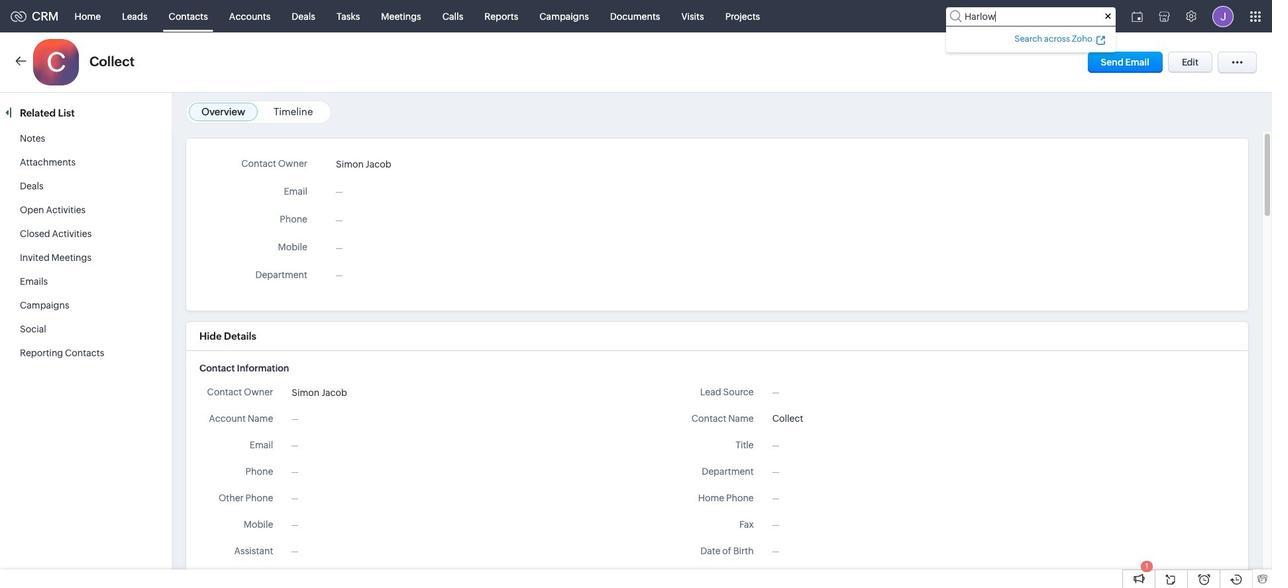 Task type: locate. For each thing, give the bounding box(es) containing it.
profile image
[[1213, 6, 1234, 27]]

calendar image
[[1132, 11, 1144, 22]]

Search field
[[947, 7, 1116, 26]]

create menu element
[[1092, 0, 1124, 32]]



Task type: describe. For each thing, give the bounding box(es) containing it.
create menu image
[[1100, 8, 1116, 24]]

profile element
[[1205, 0, 1242, 32]]

logo image
[[11, 11, 27, 22]]



Task type: vqa. For each thing, say whether or not it's contained in the screenshot.
PROFILE icon
yes



